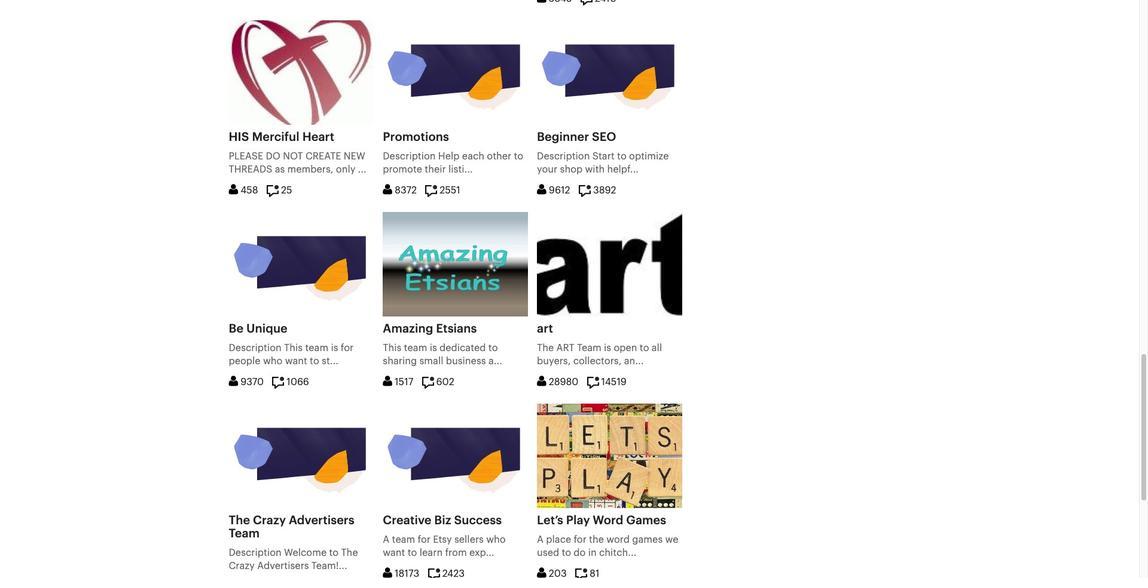 Task type: describe. For each thing, give the bounding box(es) containing it.
the art team is open to all buyers, collectors, an...
[[537, 344, 662, 366]]

to inside description help each other to promote their listi...
[[514, 152, 523, 161]]

start
[[593, 152, 615, 161]]

success
[[454, 515, 502, 527]]

{0} team member count element for his merciful heart
[[229, 186, 258, 195]]

team inside description this team is for people who want to st...
[[305, 344, 328, 353]]

team for creative
[[392, 536, 415, 545]]

help
[[438, 152, 460, 161]]

art
[[537, 323, 553, 335]]

threads
[[229, 165, 272, 174]]

sellers
[[455, 536, 484, 545]]

etsians
[[436, 323, 477, 335]]

the crazy advertisers team
[[229, 515, 355, 540]]

description welcome to the crazy advertisers team!...
[[229, 549, 358, 572]]

the for the crazy advertisers team
[[229, 515, 250, 527]]

advertisers inside "the crazy advertisers team"
[[289, 515, 355, 527]]

be unique team image image
[[229, 212, 374, 317]]

team inside the art team is open to all buyers, collectors, an...
[[577, 344, 602, 353]]

unique
[[246, 323, 288, 335]]

...
[[358, 165, 366, 174]]

to inside a place for the word games we used to do in chitch...
[[562, 549, 571, 558]]

your
[[537, 165, 558, 174]]

not
[[283, 152, 303, 161]]

st...
[[322, 357, 338, 366]]

the crazy advertisers team link
[[229, 515, 355, 540]]

do
[[266, 152, 280, 161]]

458
[[241, 186, 258, 195]]

{0} team topics count element for promotions
[[425, 186, 461, 195]]

beginner seo link
[[537, 131, 616, 143]]

listi...
[[449, 165, 473, 174]]

beginner
[[537, 131, 589, 143]]

art team image image
[[537, 212, 682, 317]]

for for creative biz success
[[418, 536, 431, 545]]

amazing
[[383, 323, 433, 335]]

{0} team topics count element for art
[[587, 378, 627, 387]]

place
[[546, 536, 571, 545]]

amazing etsians link
[[383, 323, 477, 335]]

play
[[566, 515, 590, 527]]

{0} team member count element for be unique
[[229, 378, 264, 387]]

games
[[626, 515, 666, 527]]

{0} team member count element for creative biz success
[[383, 570, 420, 579]]

his merciful heart
[[229, 131, 334, 143]]

art
[[557, 344, 575, 353]]

description help each other to promote their listi...
[[383, 152, 523, 174]]

who inside a team for etsy sellers who want to learn from exp...
[[486, 536, 506, 545]]

from
[[445, 549, 467, 558]]

games
[[632, 536, 663, 545]]

beginner seo team image image
[[537, 20, 682, 125]]

want inside description this team is for people who want to st...
[[285, 357, 307, 366]]

the crazy advertisers team team image image
[[229, 404, 374, 509]]

new
[[344, 152, 365, 161]]

in
[[588, 549, 597, 558]]

the inside description welcome to the crazy advertisers team!...
[[341, 549, 358, 558]]

be unique link
[[229, 323, 288, 335]]

for inside description this team is for people who want to st...
[[341, 344, 354, 353]]

etsy
[[433, 536, 452, 545]]

please
[[229, 152, 263, 161]]

creative biz success team image image
[[383, 404, 528, 509]]

the
[[589, 536, 604, 545]]

{0} team topics count element for be unique
[[272, 378, 309, 387]]

amazing etsians
[[383, 323, 477, 335]]

crazy inside description welcome to the crazy advertisers team!...
[[229, 562, 255, 572]]

collectors,
[[573, 357, 622, 366]]

is inside this team is dedicated to sharing small business a...
[[430, 344, 437, 353]]

description start to optimize your shop with helpf...
[[537, 152, 669, 174]]

602
[[436, 378, 454, 387]]

other
[[487, 152, 512, 161]]

team!...
[[312, 562, 347, 572]]

3892
[[593, 186, 616, 195]]

a place for the word games we used to do in chitch...
[[537, 536, 679, 558]]

description for promotions
[[383, 152, 436, 161]]

28980
[[549, 378, 579, 387]]

{0} team topics count element for his merciful heart
[[267, 186, 292, 195]]

a for creative biz success
[[383, 536, 390, 545]]

seo
[[592, 131, 616, 143]]

creative
[[383, 515, 432, 527]]

his merciful heart link
[[229, 131, 334, 143]]

description for the crazy advertisers team
[[229, 549, 282, 558]]

{0} team topics count element for amazing etsians
[[422, 378, 454, 387]]

this team is dedicated to sharing small business a...
[[383, 344, 502, 366]]

{0} team member count element for art
[[537, 378, 579, 387]]

is for be unique
[[331, 344, 338, 353]]

art link
[[537, 323, 553, 335]]

1517
[[395, 378, 414, 387]]

description for beginner seo
[[537, 152, 590, 161]]

team inside "the crazy advertisers team"
[[229, 528, 260, 540]]

all
[[652, 344, 662, 353]]

8372
[[395, 186, 417, 195]]

biz
[[434, 515, 451, 527]]

sharing
[[383, 357, 417, 366]]

heart
[[302, 131, 334, 143]]



Task type: vqa. For each thing, say whether or not it's contained in the screenshot.
the 1517 at the bottom of page
yes



Task type: locate. For each thing, give the bounding box(es) containing it.
a inside a place for the word games we used to do in chitch...
[[537, 536, 544, 545]]

{0} team topics count element for let's play word games
[[575, 570, 600, 579]]

a
[[383, 536, 390, 545], [537, 536, 544, 545]]

{0} team topics count element containing 1066
[[272, 378, 309, 387]]

this inside this team is dedicated to sharing small business a...
[[383, 344, 402, 353]]

0 vertical spatial crazy
[[253, 515, 286, 527]]

0 vertical spatial want
[[285, 357, 307, 366]]

chitch...
[[599, 549, 637, 558]]

to inside description welcome to the crazy advertisers team!...
[[329, 549, 339, 558]]

team for amazing
[[404, 344, 427, 353]]

a for let's play word games
[[537, 536, 544, 545]]

advertisers up welcome
[[289, 515, 355, 527]]

description for be unique
[[229, 344, 282, 353]]

to left learn
[[408, 549, 417, 558]]

to inside the art team is open to all buyers, collectors, an...
[[640, 344, 649, 353]]

to inside description start to optimize your shop with helpf...
[[617, 152, 627, 161]]

1 horizontal spatial team
[[577, 344, 602, 353]]

to left the st...
[[310, 357, 319, 366]]

2551
[[440, 186, 461, 195]]

description inside description welcome to the crazy advertisers team!...
[[229, 549, 282, 558]]

a down creative
[[383, 536, 390, 545]]

exp...
[[469, 549, 494, 558]]

we
[[665, 536, 679, 545]]

1 horizontal spatial a
[[537, 536, 544, 545]]

description up shop on the top
[[537, 152, 590, 161]]

who inside description this team is for people who want to st...
[[263, 357, 283, 366]]

to up "helpf..."
[[617, 152, 627, 161]]

dedicated
[[440, 344, 486, 353]]

description down the crazy advertisers team link
[[229, 549, 282, 558]]

description this team is for people who want to st...
[[229, 344, 354, 366]]

description inside description start to optimize your shop with helpf...
[[537, 152, 590, 161]]

description inside description help each other to promote their listi...
[[383, 152, 436, 161]]

word
[[607, 536, 630, 545]]

1 horizontal spatial this
[[383, 344, 402, 353]]

{0} team topics count element
[[581, 0, 617, 3], [267, 186, 292, 195], [425, 186, 461, 195], [579, 186, 616, 195], [272, 378, 309, 387], [422, 378, 454, 387], [587, 378, 627, 387], [428, 570, 465, 579], [575, 570, 600, 579]]

to left do
[[562, 549, 571, 558]]

0 horizontal spatial this
[[284, 344, 303, 353]]

small
[[420, 357, 444, 366]]

is up small on the bottom of the page
[[430, 344, 437, 353]]

who right people
[[263, 357, 283, 366]]

with
[[585, 165, 605, 174]]

shop
[[560, 165, 583, 174]]

{0} team topics count element for beginner seo
[[579, 186, 616, 195]]

an...
[[624, 357, 644, 366]]

description inside description this team is for people who want to st...
[[229, 344, 282, 353]]

{0} team topics count element containing 602
[[422, 378, 454, 387]]

optimize
[[629, 152, 669, 161]]

0 horizontal spatial want
[[285, 357, 307, 366]]

team inside this team is dedicated to sharing small business a...
[[404, 344, 427, 353]]

buyers,
[[537, 357, 571, 366]]

the inside "the crazy advertisers team"
[[229, 515, 250, 527]]

business
[[446, 357, 486, 366]]

{0} team member count element for beginner seo
[[537, 186, 570, 195]]

2 horizontal spatial is
[[604, 344, 611, 353]]

{0} team member count element for let's play word games
[[537, 570, 567, 579]]

team inside a team for etsy sellers who want to learn from exp...
[[392, 536, 415, 545]]

to inside description this team is for people who want to st...
[[310, 357, 319, 366]]

description up promote
[[383, 152, 436, 161]]

to
[[514, 152, 523, 161], [617, 152, 627, 161], [489, 344, 498, 353], [640, 344, 649, 353], [310, 357, 319, 366], [329, 549, 339, 558], [408, 549, 417, 558], [562, 549, 571, 558]]

creative biz success link
[[383, 515, 502, 527]]

1 vertical spatial crazy
[[229, 562, 255, 572]]

{0} team topics count element containing 3892
[[579, 186, 616, 195]]

only
[[336, 165, 356, 174]]

{0} team member count element for promotions
[[383, 186, 417, 195]]

is inside description this team is for people who want to st...
[[331, 344, 338, 353]]

each
[[462, 152, 485, 161]]

used
[[537, 549, 559, 558]]

helpf...
[[607, 165, 639, 174]]

1 this from the left
[[284, 344, 303, 353]]

let's play word games team image image
[[537, 404, 682, 509]]

0 vertical spatial team
[[577, 344, 602, 353]]

let's play word games link
[[537, 515, 666, 527]]

0 horizontal spatial a
[[383, 536, 390, 545]]

{0} team member count element containing 9370
[[229, 378, 264, 387]]

advertisers inside description welcome to the crazy advertisers team!...
[[257, 562, 309, 572]]

0 horizontal spatial the
[[229, 515, 250, 527]]

1 a from the left
[[383, 536, 390, 545]]

be
[[229, 323, 244, 335]]

promote
[[383, 165, 422, 174]]

to right other
[[514, 152, 523, 161]]

let's
[[537, 515, 563, 527]]

a...
[[489, 357, 502, 366]]

is inside the art team is open to all buyers, collectors, an...
[[604, 344, 611, 353]]

1 horizontal spatial want
[[383, 549, 405, 558]]

the inside the art team is open to all buyers, collectors, an...
[[537, 344, 554, 353]]

1 vertical spatial team
[[229, 528, 260, 540]]

0 horizontal spatial for
[[341, 344, 354, 353]]

to inside this team is dedicated to sharing small business a...
[[489, 344, 498, 353]]

{0} team topics count element containing 14519
[[587, 378, 627, 387]]

{0} team topics count element for creative biz success
[[428, 570, 465, 579]]

is up the st...
[[331, 344, 338, 353]]

merciful
[[252, 131, 300, 143]]

want down creative
[[383, 549, 405, 558]]

crazy inside "the crazy advertisers team"
[[253, 515, 286, 527]]

this inside description this team is for people who want to st...
[[284, 344, 303, 353]]

create
[[306, 152, 341, 161]]

2 is from the left
[[430, 344, 437, 353]]

team
[[305, 344, 328, 353], [404, 344, 427, 353], [392, 536, 415, 545]]

to up team!...
[[329, 549, 339, 558]]

team down creative
[[392, 536, 415, 545]]

welcome
[[284, 549, 327, 558]]

his merciful heart team image image
[[229, 20, 374, 125]]

0 horizontal spatial team
[[229, 528, 260, 540]]

for for let's play word games
[[574, 536, 587, 545]]

0 vertical spatial advertisers
[[289, 515, 355, 527]]

3 is from the left
[[604, 344, 611, 353]]

team up sharing
[[404, 344, 427, 353]]

learn
[[420, 549, 443, 558]]

25
[[281, 186, 292, 195]]

beginner seo
[[537, 131, 616, 143]]

1 vertical spatial want
[[383, 549, 405, 558]]

promotions team image image
[[383, 20, 528, 125]]

2 a from the left
[[537, 536, 544, 545]]

{0} team member count element containing 1517
[[383, 378, 414, 387]]

2 this from the left
[[383, 344, 402, 353]]

{0} team member count element containing 28980
[[537, 378, 579, 387]]

open
[[614, 344, 637, 353]]

a inside a team for etsy sellers who want to learn from exp...
[[383, 536, 390, 545]]

description up people
[[229, 344, 282, 353]]

2 horizontal spatial the
[[537, 344, 554, 353]]

0 vertical spatial the
[[537, 344, 554, 353]]

9612
[[549, 186, 570, 195]]

the for the art team is open to all buyers, collectors, an...
[[537, 344, 554, 353]]

want inside a team for etsy sellers who want to learn from exp...
[[383, 549, 405, 558]]

{0} team member count element containing 458
[[229, 186, 258, 195]]

this down unique
[[284, 344, 303, 353]]

team up description welcome to the crazy advertisers team!...
[[229, 528, 260, 540]]

for inside a team for etsy sellers who want to learn from exp...
[[418, 536, 431, 545]]

0 horizontal spatial who
[[263, 357, 283, 366]]

1 is from the left
[[331, 344, 338, 353]]

to left the 'all'
[[640, 344, 649, 353]]

team up the collectors,
[[577, 344, 602, 353]]

2 horizontal spatial for
[[574, 536, 587, 545]]

1 vertical spatial advertisers
[[257, 562, 309, 572]]

0 horizontal spatial is
[[331, 344, 338, 353]]

as
[[275, 165, 285, 174]]

promotions link
[[383, 131, 449, 143]]

who
[[263, 357, 283, 366], [486, 536, 506, 545]]

{0} team member count element
[[537, 0, 572, 3], [229, 186, 258, 195], [383, 186, 417, 195], [537, 186, 570, 195], [229, 378, 264, 387], [383, 378, 414, 387], [537, 378, 579, 387], [383, 570, 420, 579], [537, 570, 567, 579]]

1 vertical spatial the
[[229, 515, 250, 527]]

amazing etsians team image image
[[383, 212, 528, 317]]

crazy
[[253, 515, 286, 527], [229, 562, 255, 572]]

{0} team member count element for amazing etsians
[[383, 378, 414, 387]]

members,
[[287, 165, 333, 174]]

this up sharing
[[383, 344, 402, 353]]

be unique
[[229, 323, 288, 335]]

promotions
[[383, 131, 449, 143]]

1 horizontal spatial the
[[341, 549, 358, 558]]

their
[[425, 165, 446, 174]]

word
[[593, 515, 624, 527]]

is for art
[[604, 344, 611, 353]]

let's play word games
[[537, 515, 666, 527]]

{0} team member count element containing 8372
[[383, 186, 417, 195]]

do
[[574, 549, 586, 558]]

team up the st...
[[305, 344, 328, 353]]

want up 1066
[[285, 357, 307, 366]]

14519
[[601, 378, 627, 387]]

for
[[341, 344, 354, 353], [418, 536, 431, 545], [574, 536, 587, 545]]

creative biz success
[[383, 515, 502, 527]]

the
[[537, 344, 554, 353], [229, 515, 250, 527], [341, 549, 358, 558]]

please do not create new threads as members, only ...
[[229, 152, 366, 174]]

his
[[229, 131, 249, 143]]

is up the collectors,
[[604, 344, 611, 353]]

{0} team topics count element containing 25
[[267, 186, 292, 195]]

a up used
[[537, 536, 544, 545]]

people
[[229, 357, 261, 366]]

1 horizontal spatial who
[[486, 536, 506, 545]]

1 vertical spatial who
[[486, 536, 506, 545]]

to inside a team for etsy sellers who want to learn from exp...
[[408, 549, 417, 558]]

advertisers down welcome
[[257, 562, 309, 572]]

to up a...
[[489, 344, 498, 353]]

for inside a place for the word games we used to do in chitch...
[[574, 536, 587, 545]]

who up exp...
[[486, 536, 506, 545]]

is
[[331, 344, 338, 353], [430, 344, 437, 353], [604, 344, 611, 353]]

9370
[[241, 378, 264, 387]]

{0} team member count element containing 9612
[[537, 186, 570, 195]]

0 vertical spatial who
[[263, 357, 283, 366]]

1 horizontal spatial is
[[430, 344, 437, 353]]

a team for etsy sellers who want to learn from exp...
[[383, 536, 506, 558]]

{0} team topics count element containing 2551
[[425, 186, 461, 195]]

2 vertical spatial the
[[341, 549, 358, 558]]

1 horizontal spatial for
[[418, 536, 431, 545]]

1066
[[287, 378, 309, 387]]



